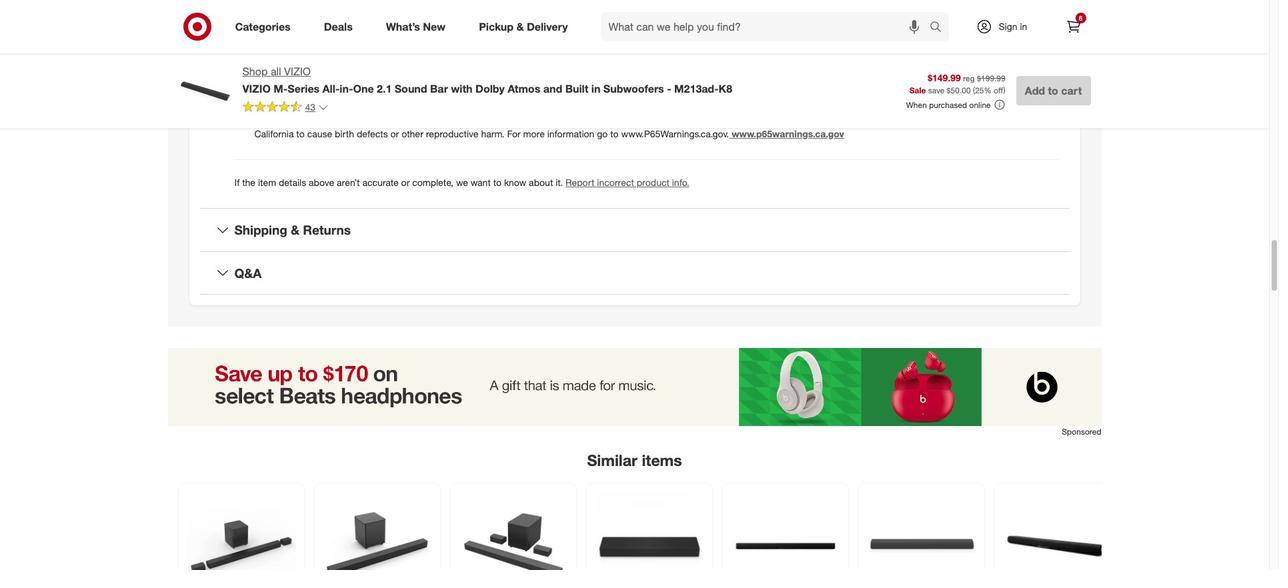 Task type: locate. For each thing, give the bounding box(es) containing it.
1 vertical spatial in
[[592, 82, 601, 95]]

0 horizontal spatial is
[[587, 115, 593, 126]]

to down subwoofers
[[626, 115, 634, 126]]

0 vertical spatial product
[[325, 115, 357, 126]]

want
[[471, 177, 491, 188]]

0 horizontal spatial vizio
[[243, 82, 271, 95]]

1 vertical spatial &
[[291, 222, 300, 237]]

delivery
[[527, 20, 568, 33]]

2 is from the left
[[927, 115, 934, 126]]

can
[[360, 115, 375, 126]]

)
[[1004, 86, 1006, 96]]

state down )
[[993, 115, 1015, 126]]

product
[[325, 115, 357, 126], [637, 177, 670, 188]]

is up information
[[587, 115, 593, 126]]

0 vertical spatial and
[[544, 82, 563, 95]]

california
[[688, 115, 727, 126], [255, 128, 294, 139]]

0 vertical spatial cause
[[740, 115, 765, 126]]

0 horizontal spatial and
[[544, 82, 563, 95]]

expose
[[378, 115, 408, 126]]

bisphenol
[[819, 115, 861, 126]]

the down subwoofers
[[637, 115, 650, 126]]

to down 'k8'
[[730, 115, 738, 126]]

what's new
[[386, 20, 446, 33]]

cause left cancer,
[[740, 115, 765, 126]]

0 horizontal spatial which
[[559, 115, 584, 126]]

1 horizontal spatial product
[[637, 177, 670, 188]]

1 vertical spatial cause
[[307, 128, 332, 139]]

or inside this product can expose you to chemicals including styrene which is known to the state of california to cause cancer, and bisphenol a (bpa), which is known to the state of california to cause birth defects or other reproductive harm. for more information go to www.p65warnings.ca.gov.
[[391, 128, 399, 139]]

0 horizontal spatial state
[[653, 115, 674, 126]]

0 horizontal spatial of
[[677, 115, 685, 126]]

sponsored
[[1062, 427, 1102, 437]]

in
[[1021, 21, 1028, 32], [592, 82, 601, 95]]

similar
[[587, 451, 638, 470]]

vizio down shop in the top of the page
[[243, 82, 271, 95]]

sale
[[910, 86, 926, 96]]

1 horizontal spatial &
[[517, 20, 524, 33]]

search button
[[924, 12, 956, 44]]

& left returns
[[291, 222, 300, 237]]

$149.99
[[928, 72, 961, 83]]

series
[[288, 82, 320, 95]]

report
[[566, 177, 595, 188]]

1 horizontal spatial california
[[688, 115, 727, 126]]

known
[[596, 115, 623, 126], [936, 115, 964, 126]]

m-
[[274, 82, 288, 95]]

1 horizontal spatial known
[[936, 115, 964, 126]]

1 horizontal spatial state
[[993, 115, 1015, 126]]

california down the warning:
[[255, 128, 294, 139]]

0 vertical spatial &
[[517, 20, 524, 33]]

1 horizontal spatial and
[[801, 115, 816, 126]]

1 horizontal spatial which
[[900, 115, 925, 126]]

warning:
[[255, 115, 302, 126]]

in right the 'sign'
[[1021, 21, 1028, 32]]

all-
[[323, 82, 340, 95]]

atmos
[[508, 82, 541, 95]]

& inside dropdown button
[[291, 222, 300, 237]]

1 horizontal spatial cause
[[740, 115, 765, 126]]

to right 'go'
[[611, 128, 619, 139]]

california down m213ad- on the right of the page
[[688, 115, 727, 126]]

item
[[235, 33, 254, 45]]

built
[[566, 82, 589, 95]]

we
[[456, 177, 468, 188]]

the right if at the top of page
[[242, 177, 256, 188]]

0 horizontal spatial known
[[596, 115, 623, 126]]

when
[[907, 100, 927, 110]]

and up www.p65warnings.ca.gov
[[801, 115, 816, 126]]

yamaha sr-x40a true x bar 40a dolby atmos soundbar with built-in subwoofers image
[[731, 492, 840, 571]]

vizio up series
[[284, 65, 311, 78]]

1 horizontal spatial of
[[1018, 115, 1026, 126]]

which up information
[[559, 115, 584, 126]]

0 vertical spatial or
[[391, 128, 399, 139]]

(bpa),
[[872, 115, 897, 126]]

details
[[279, 177, 306, 188]]

accurate
[[363, 177, 399, 188]]

or down expose
[[391, 128, 399, 139]]

vizio
[[284, 65, 311, 78], [243, 82, 271, 95]]

origin
[[235, 74, 262, 85]]

0 horizontal spatial in
[[592, 82, 601, 95]]

information
[[548, 128, 595, 139]]

product left the info.
[[637, 177, 670, 188]]

0 horizontal spatial &
[[291, 222, 300, 237]]

q&a
[[235, 265, 262, 281]]

of down add on the top right
[[1018, 115, 1026, 126]]

vizio m51a-h6b-rb 5.1 dolby atmos 36" sound bar system - certified refurbished image
[[459, 492, 568, 571]]

& for pickup
[[517, 20, 524, 33]]

m213ad-
[[675, 82, 719, 95]]

1 vertical spatial or
[[401, 177, 410, 188]]

cause down this
[[307, 128, 332, 139]]

www.p65warnings.ca.gov link
[[729, 128, 845, 139]]

and
[[544, 82, 563, 95], [801, 115, 816, 126]]

if
[[235, 177, 240, 188]]

sign in link
[[965, 12, 1049, 41]]

0 vertical spatial california
[[688, 115, 727, 126]]

add
[[1025, 84, 1046, 97]]

go
[[597, 128, 608, 139]]

harm.
[[481, 128, 505, 139]]

which down when
[[900, 115, 925, 126]]

1 vertical spatial and
[[801, 115, 816, 126]]

purchased
[[930, 100, 968, 110]]

& right pickup
[[517, 20, 524, 33]]

in right the built
[[592, 82, 601, 95]]

0 horizontal spatial or
[[391, 128, 399, 139]]

0 horizontal spatial the
[[242, 177, 256, 188]]

cancer,
[[768, 115, 798, 126]]

online
[[970, 100, 991, 110]]

%
[[985, 86, 992, 96]]

to right you
[[429, 115, 437, 126]]

0 vertical spatial in
[[1021, 21, 1028, 32]]

0 vertical spatial vizio
[[284, 65, 311, 78]]

to
[[1049, 84, 1059, 97], [429, 115, 437, 126], [626, 115, 634, 126], [730, 115, 738, 126], [966, 115, 975, 126], [297, 128, 305, 139], [611, 128, 619, 139], [494, 177, 502, 188]]

is down when
[[927, 115, 934, 126]]

1 horizontal spatial or
[[401, 177, 410, 188]]

product up birth
[[325, 115, 357, 126]]

categories
[[235, 20, 291, 33]]

2 horizontal spatial the
[[977, 115, 991, 126]]

known up 'go'
[[596, 115, 623, 126]]

and left the built
[[544, 82, 563, 95]]

1 horizontal spatial is
[[927, 115, 934, 126]]

of up www.p65warnings.ca.gov.
[[677, 115, 685, 126]]

image of vizio m-series all-in-one 2.1 sound bar with dolby atmos and built in subwoofers - m213ad-k8 image
[[178, 64, 232, 117]]

imported
[[267, 74, 305, 85]]

including
[[484, 115, 522, 126]]

0 horizontal spatial california
[[255, 128, 294, 139]]

0 horizontal spatial product
[[325, 115, 357, 126]]

state up www.p65warnings.ca.gov.
[[653, 115, 674, 126]]

pickup
[[479, 20, 514, 33]]

1 is from the left
[[587, 115, 593, 126]]

to right add on the top right
[[1049, 84, 1059, 97]]

25
[[976, 86, 985, 96]]

which
[[559, 115, 584, 126], [900, 115, 925, 126]]

deals
[[324, 20, 353, 33]]

known down the when purchased online
[[936, 115, 964, 126]]

the down online
[[977, 115, 991, 126]]

vizio v-series 5.1 home theater sound bar with dolby audio, bluetooth - v51-h6 image
[[186, 492, 296, 571]]

0 horizontal spatial cause
[[307, 128, 332, 139]]

categories link
[[224, 12, 307, 41]]

shipping & returns
[[235, 222, 351, 237]]

aren't
[[337, 177, 360, 188]]

or right the accurate
[[401, 177, 410, 188]]

the
[[637, 115, 650, 126], [977, 115, 991, 126], [242, 177, 256, 188]]

report incorrect product info. button
[[566, 176, 690, 189]]



Task type: describe. For each thing, give the bounding box(es) containing it.
other
[[402, 128, 424, 139]]

1 of from the left
[[677, 115, 685, 126]]

$149.99 reg $199.99 sale save $ 50.00 ( 25 % off )
[[910, 72, 1006, 96]]

1 state from the left
[[653, 115, 674, 126]]

item
[[258, 177, 276, 188]]

vizio 20" 2.0 home theater sound bar with integrated deep bass (sb2020n) image
[[595, 492, 704, 571]]

returns
[[303, 222, 351, 237]]

6
[[1079, 14, 1083, 22]]

number
[[257, 33, 292, 45]]

2 which from the left
[[900, 115, 925, 126]]

1 known from the left
[[596, 115, 623, 126]]

(
[[973, 86, 976, 96]]

cart
[[1062, 84, 1083, 97]]

1 horizontal spatial the
[[637, 115, 650, 126]]

2 known from the left
[[936, 115, 964, 126]]

off
[[994, 86, 1004, 96]]

pickup & delivery
[[479, 20, 568, 33]]

defects
[[357, 128, 388, 139]]

sign in
[[999, 21, 1028, 32]]

info.
[[672, 177, 690, 188]]

shipping
[[235, 222, 287, 237]]

2 of from the left
[[1018, 115, 1026, 126]]

1 horizontal spatial vizio
[[284, 65, 311, 78]]

chemicals
[[440, 115, 482, 126]]

one
[[353, 82, 374, 95]]

advertisement region
[[168, 349, 1102, 427]]

www.p65warnings.ca.gov
[[732, 128, 845, 139]]

all
[[271, 65, 281, 78]]

a
[[863, 115, 869, 126]]

What can we help you find? suggestions appear below search field
[[601, 12, 933, 41]]

know
[[504, 177, 527, 188]]

for
[[508, 128, 521, 139]]

vizio m213ad-k8b-rb 2.1ch m-series aio 36" soundbar - certified refurbished image
[[867, 492, 977, 571]]

product inside this product can expose you to chemicals including styrene which is known to the state of california to cause cancer, and bisphenol a (bpa), which is known to the state of california to cause birth defects or other reproductive harm. for more information go to www.p65warnings.ca.gov.
[[325, 115, 357, 126]]

1 vertical spatial vizio
[[243, 82, 271, 95]]

and inside shop all vizio vizio m-series all-in-one 2.1 sound bar with dolby atmos and built in subwoofers - m213ad-k8
[[544, 82, 563, 95]]

shop
[[243, 65, 268, 78]]

sound
[[395, 82, 427, 95]]

if the item details above aren't accurate or complete, we want to know about it. report incorrect product info.
[[235, 177, 690, 188]]

shipping & returns button
[[200, 209, 1070, 251]]

2 state from the left
[[993, 115, 1015, 126]]

to right want
[[494, 177, 502, 188]]

save
[[929, 86, 945, 96]]

43 link
[[243, 101, 329, 116]]

50.00
[[951, 86, 971, 96]]

subwoofers
[[604, 82, 664, 95]]

yamaha sr-b30a dolby atmos sound bar with built-in subwoofers image
[[1003, 492, 1113, 571]]

bar
[[430, 82, 448, 95]]

pickup & delivery link
[[468, 12, 585, 41]]

to inside add to cart button
[[1049, 84, 1059, 97]]

about
[[529, 177, 553, 188]]

deals link
[[313, 12, 369, 41]]

$199.99
[[978, 73, 1006, 83]]

similar items region
[[168, 349, 1121, 571]]

complete,
[[413, 177, 454, 188]]

new
[[423, 20, 446, 33]]

similar items
[[587, 451, 682, 470]]

in-
[[340, 82, 353, 95]]

dolby
[[476, 82, 505, 95]]

it.
[[556, 177, 563, 188]]

-
[[667, 82, 672, 95]]

and inside this product can expose you to chemicals including styrene which is known to the state of california to cause cancer, and bisphenol a (bpa), which is known to the state of california to cause birth defects or other reproductive harm. for more information go to www.p65warnings.ca.gov.
[[801, 115, 816, 126]]

1 horizontal spatial in
[[1021, 21, 1028, 32]]

$
[[947, 86, 951, 96]]

birth
[[335, 128, 354, 139]]

item number (dpci)
[[235, 33, 323, 45]]

more
[[524, 128, 545, 139]]

:
[[262, 74, 264, 85]]

www.p65warnings.ca.gov.
[[622, 128, 729, 139]]

add to cart
[[1025, 84, 1083, 97]]

above
[[309, 177, 334, 188]]

to down the warning:
[[297, 128, 305, 139]]

in inside shop all vizio vizio m-series all-in-one 2.1 sound bar with dolby atmos and built in subwoofers - m213ad-k8
[[592, 82, 601, 95]]

vizio v-series 2.1 home theater sound bar with dolby audio, bluetooth - v21-h8 image
[[323, 492, 432, 571]]

add to cart button
[[1017, 76, 1091, 105]]

what's new link
[[375, 12, 463, 41]]

k8
[[719, 82, 733, 95]]

2.1
[[377, 82, 392, 95]]

reproductive
[[426, 128, 479, 139]]

q&a button
[[200, 252, 1070, 294]]

43
[[305, 101, 316, 113]]

& for shipping
[[291, 222, 300, 237]]

1 which from the left
[[559, 115, 584, 126]]

search
[[924, 21, 956, 34]]

when purchased online
[[907, 100, 991, 110]]

origin : imported
[[235, 74, 305, 85]]

what's
[[386, 20, 420, 33]]

sign
[[999, 21, 1018, 32]]

styrene
[[525, 115, 557, 126]]

to down online
[[966, 115, 975, 126]]

this
[[305, 115, 322, 126]]

with
[[451, 82, 473, 95]]

incorrect
[[597, 177, 635, 188]]

shop all vizio vizio m-series all-in-one 2.1 sound bar with dolby atmos and built in subwoofers - m213ad-k8
[[243, 65, 733, 95]]

1 vertical spatial california
[[255, 128, 294, 139]]

1 vertical spatial product
[[637, 177, 670, 188]]

this product can expose you to chemicals including styrene which is known to the state of california to cause cancer, and bisphenol a (bpa), which is known to the state of california to cause birth defects or other reproductive harm. for more information go to www.p65warnings.ca.gov.
[[255, 115, 1026, 139]]



Task type: vqa. For each thing, say whether or not it's contained in the screenshot.
PURCHASED
yes



